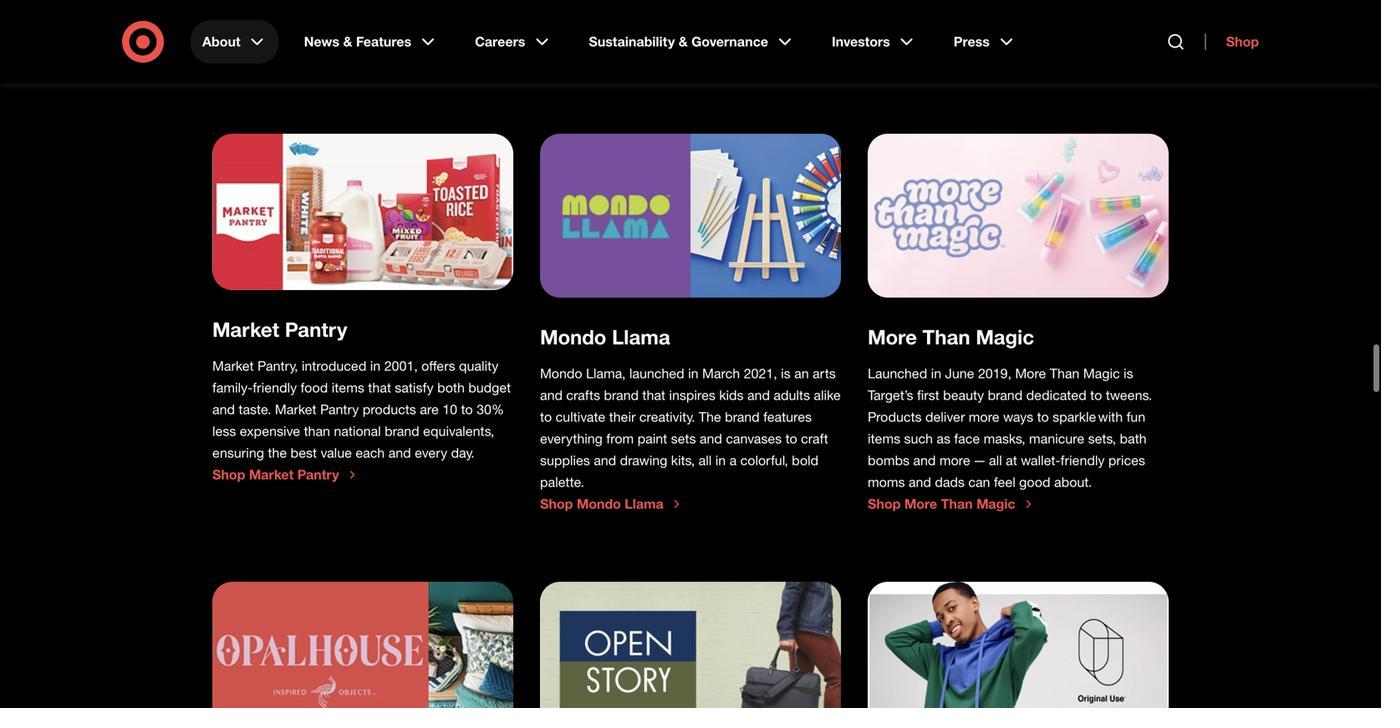 Task type: describe. For each thing, give the bounding box(es) containing it.
is inside mondo llama, launched in march 2021, is an arts and crafts brand that inspires kids and adults alike to cultivate their creativity. the brand features everything from paint sets and canvases to craft supplies and drawing kits, all in a colorful, bold palette. shop mondo llama
[[781, 365, 791, 382]]

0 vertical spatial llama
[[612, 325, 670, 349]]

news & features
[[304, 33, 411, 50]]

drawing
[[620, 452, 668, 469]]

2 vertical spatial more
[[905, 496, 937, 512]]

by
[[943, 26, 960, 42]]

a table with food and drinks image
[[212, 134, 513, 290]]

and down the 2021,
[[747, 387, 770, 403]]

mondo llama, launched in march 2021, is an arts and crafts brand that inspires kids and adults alike to cultivate their creativity. the brand features everything from paint sets and canvases to craft supplies and drawing kits, all in a colorful, bold palette. shop mondo llama
[[540, 365, 841, 512]]

an
[[794, 365, 809, 382]]

the
[[268, 445, 287, 461]]

to inside market pantry, introduced in 2001, offers quality family-friendly food items that satisfy both budget and taste. market pantry products are 10 to 30% less expensive than national brand equivalents, ensuring the best value each and every day. shop market pantry
[[461, 402, 473, 418]]

deliver
[[926, 409, 965, 425]]

and up less on the bottom
[[212, 402, 235, 418]]

as face
[[937, 431, 980, 447]]

market up the family-
[[212, 358, 254, 374]]

launched
[[629, 365, 685, 382]]

2 vertical spatial pantry
[[297, 467, 339, 483]]

dedicated
[[1026, 387, 1087, 404]]

sparkle with
[[1053, 409, 1123, 425]]

1 vertical spatial than
[[1050, 366, 1080, 382]]

that inside mondo llama, launched in march 2021, is an arts and crafts brand that inspires kids and adults alike to cultivate their creativity. the brand features everything from paint sets and canvases to craft supplies and drawing kits, all in a colorful, bold palette. shop mondo llama
[[643, 387, 666, 403]]

supplies
[[540, 452, 590, 469]]

mondo for mondo llama
[[540, 325, 606, 349]]

a person holding a suitcase image
[[540, 582, 841, 708]]

2021,
[[744, 365, 777, 382]]

offers
[[422, 358, 455, 374]]

such
[[904, 431, 933, 447]]

pantry,
[[258, 358, 298, 374]]

2 vertical spatial than
[[941, 496, 973, 512]]

in inside the launched in june 2019, more than magic is target's first beauty brand dedicated to tweens. products deliver more ways to sparkle with fun items such as face masks, manicure sets, bath bombs and more — all at wallet-friendly prices moms and dads can feel good about. shop more than magic
[[931, 366, 942, 382]]

0 vertical spatial than
[[923, 325, 970, 349]]

llama,
[[586, 365, 626, 382]]

dads
[[935, 474, 965, 491]]

made
[[905, 26, 940, 42]]

1 vertical spatial more
[[1015, 366, 1046, 382]]

than
[[304, 423, 330, 440]]

items inside market pantry, introduced in 2001, offers quality family-friendly food items that satisfy both budget and taste. market pantry products are 10 to 30% less expensive than national brand equivalents, ensuring the best value each and every day. shop market pantry
[[332, 380, 364, 396]]

everything
[[540, 431, 603, 447]]

0 vertical spatial more
[[969, 409, 1000, 425]]

manicure
[[1029, 431, 1085, 447]]

governance
[[692, 33, 768, 50]]

at
[[1006, 453, 1017, 469]]

market pantry, introduced in 2001, offers quality family-friendly food items that satisfy both budget and taste. market pantry products are 10 to 30% less expensive than national brand equivalents, ensuring the best value each and every day. shop market pantry
[[212, 358, 511, 483]]

expensive
[[240, 423, 300, 440]]

shop more than magic link
[[868, 496, 1036, 513]]

adults
[[774, 387, 810, 403]]

masks,
[[984, 431, 1026, 447]]

tweens.
[[1106, 387, 1152, 404]]

crafts
[[566, 387, 600, 403]]

investors link
[[820, 20, 929, 64]]

best
[[291, 445, 317, 461]]

careers link
[[463, 20, 564, 64]]

sustainability & governance link
[[577, 20, 807, 64]]

shop inside market pantry, introduced in 2001, offers quality family-friendly food items that satisfy both budget and taste. market pantry products are 10 to 30% less expensive than national brand equivalents, ensuring the best value each and every day. shop market pantry
[[212, 467, 245, 483]]

both
[[437, 380, 465, 396]]

sets
[[671, 431, 696, 447]]

colorful,
[[741, 452, 788, 469]]

budget
[[468, 380, 511, 396]]

cultivate
[[556, 409, 606, 425]]

equivalents,
[[423, 423, 494, 440]]

about
[[202, 33, 241, 50]]

market down the the
[[249, 467, 294, 483]]

prices
[[1109, 453, 1145, 469]]

and down such
[[913, 453, 936, 469]]

that inside market pantry, introduced in 2001, offers quality family-friendly food items that satisfy both budget and taste. market pantry products are 10 to 30% less expensive than national brand equivalents, ensuring the best value each and every day. shop market pantry
[[368, 380, 391, 396]]

canvases
[[726, 431, 782, 447]]

less
[[212, 423, 236, 440]]

shop knox rose
[[212, 26, 318, 42]]

shop made by design
[[868, 26, 1008, 42]]

feel
[[994, 474, 1016, 491]]

in inside market pantry, introduced in 2001, offers quality family-friendly food items that satisfy both budget and taste. market pantry products are 10 to 30% less expensive than national brand equivalents, ensuring the best value each and every day. shop market pantry
[[370, 358, 381, 374]]

30%
[[477, 402, 504, 418]]

day.
[[451, 445, 475, 461]]

more than magic
[[868, 325, 1034, 349]]

all inside mondo llama, launched in march 2021, is an arts and crafts brand that inspires kids and adults alike to cultivate their creativity. the brand features everything from paint sets and canvases to craft supplies and drawing kits, all in a colorful, bold palette. shop mondo llama
[[699, 452, 712, 469]]

shop inside the launched in june 2019, more than magic is target's first beauty brand dedicated to tweens. products deliver more ways to sparkle with fun items such as face masks, manicure sets, bath bombs and more — all at wallet-friendly prices moms and dads can feel good about. shop more than magic
[[868, 496, 901, 512]]

to down features
[[786, 431, 797, 447]]

2019,
[[978, 366, 1012, 382]]

features
[[764, 409, 812, 425]]

sets,
[[1088, 431, 1116, 447]]

a man in a green jacket image
[[868, 582, 1169, 708]]

each
[[356, 445, 385, 461]]

investors
[[832, 33, 890, 50]]

1 vertical spatial more
[[940, 453, 970, 469]]

moms
[[868, 474, 905, 491]]

—
[[974, 453, 985, 469]]

first
[[917, 387, 940, 404]]

are
[[420, 402, 439, 418]]

is inside the launched in june 2019, more than magic is target's first beauty brand dedicated to tweens. products deliver more ways to sparkle with fun items such as face masks, manicure sets, bath bombs and more — all at wallet-friendly prices moms and dads can feel good about. shop more than magic
[[1124, 366, 1133, 382]]

shop made by design link
[[868, 26, 1028, 43]]



Task type: locate. For each thing, give the bounding box(es) containing it.
can
[[969, 474, 990, 491]]

magic down feel
[[977, 496, 1016, 512]]

items up bombs
[[868, 431, 901, 447]]

shop market pantry link
[[212, 467, 359, 483]]

ensuring
[[212, 445, 264, 461]]

brand inside the launched in june 2019, more than magic is target's first beauty brand dedicated to tweens. products deliver more ways to sparkle with fun items such as face masks, manicure sets, bath bombs and more — all at wallet-friendly prices moms and dads can feel good about. shop more than magic
[[988, 387, 1023, 404]]

is left an
[[781, 365, 791, 382]]

all inside the launched in june 2019, more than magic is target's first beauty brand dedicated to tweens. products deliver more ways to sparkle with fun items such as face masks, manicure sets, bath bombs and more — all at wallet-friendly prices moms and dads can feel good about. shop more than magic
[[989, 453, 1002, 469]]

in left 2001,
[[370, 358, 381, 374]]

arts
[[813, 365, 836, 382]]

sustainability
[[589, 33, 675, 50]]

0 vertical spatial friendly
[[253, 380, 297, 396]]

introduced
[[302, 358, 366, 374]]

kids
[[719, 387, 744, 403]]

1 vertical spatial pantry
[[320, 402, 359, 418]]

news & features link
[[292, 20, 450, 64]]

to up everything
[[540, 409, 552, 425]]

paint
[[638, 431, 667, 447]]

1 horizontal spatial all
[[989, 453, 1002, 469]]

and left 'dads'
[[909, 474, 931, 491]]

more up dedicated
[[1015, 366, 1046, 382]]

brand up their
[[604, 387, 639, 403]]

news
[[304, 33, 339, 50]]

mondo up llama,
[[540, 325, 606, 349]]

shop knox rose link
[[212, 26, 338, 43]]

good
[[1019, 474, 1051, 491]]

beauty
[[943, 387, 984, 404]]

1 vertical spatial friendly
[[1061, 453, 1105, 469]]

brand
[[604, 387, 639, 403], [988, 387, 1023, 404], [725, 409, 760, 425], [385, 423, 419, 440]]

llama up launched
[[612, 325, 670, 349]]

pantry up national
[[320, 402, 359, 418]]

0 horizontal spatial text image
[[212, 582, 513, 708]]

more up masks,
[[969, 409, 1000, 425]]

pantry up introduced
[[285, 317, 347, 342]]

& left governance
[[679, 33, 688, 50]]

0 horizontal spatial &
[[343, 33, 352, 50]]

2001,
[[384, 358, 418, 374]]

value
[[321, 445, 352, 461]]

from
[[606, 431, 634, 447]]

pantry down the best
[[297, 467, 339, 483]]

market up the 'pantry,'
[[212, 317, 279, 342]]

than down 'dads'
[[941, 496, 973, 512]]

products
[[868, 409, 922, 425]]

market pantry
[[212, 317, 347, 342]]

press link
[[942, 20, 1028, 64]]

1 horizontal spatial that
[[643, 387, 666, 403]]

& for governance
[[679, 33, 688, 50]]

0 horizontal spatial is
[[781, 365, 791, 382]]

the
[[699, 409, 721, 425]]

0 horizontal spatial items
[[332, 380, 364, 396]]

2 vertical spatial mondo
[[577, 496, 621, 512]]

to right ways
[[1037, 409, 1049, 425]]

items
[[332, 380, 364, 396], [868, 431, 901, 447]]

rose
[[286, 26, 318, 42]]

is up tweens.
[[1124, 366, 1133, 382]]

1 horizontal spatial &
[[679, 33, 688, 50]]

alike
[[814, 387, 841, 403]]

more
[[868, 325, 917, 349], [1015, 366, 1046, 382], [905, 496, 937, 512]]

palette.
[[540, 474, 584, 490]]

more down 'dads'
[[905, 496, 937, 512]]

target's
[[868, 387, 914, 404]]

than up dedicated
[[1050, 366, 1080, 382]]

1 horizontal spatial is
[[1124, 366, 1133, 382]]

in left a
[[716, 452, 726, 469]]

more up launched on the bottom of the page
[[868, 325, 917, 349]]

0 vertical spatial magic
[[976, 325, 1034, 349]]

items inside the launched in june 2019, more than magic is target's first beauty brand dedicated to tweens. products deliver more ways to sparkle with fun items such as face masks, manicure sets, bath bombs and more — all at wallet-friendly prices moms and dads can feel good about. shop more than magic
[[868, 431, 901, 447]]

taste.
[[239, 402, 271, 418]]

pantry
[[285, 317, 347, 342], [320, 402, 359, 418], [297, 467, 339, 483]]

that down launched
[[643, 387, 666, 403]]

careers
[[475, 33, 525, 50]]

to up sparkle with
[[1090, 387, 1102, 404]]

friendly inside market pantry, introduced in 2001, offers quality family-friendly food items that satisfy both budget and taste. market pantry products are 10 to 30% less expensive than national brand equivalents, ensuring the best value each and every day. shop market pantry
[[253, 380, 297, 396]]

& right news
[[343, 33, 352, 50]]

1 horizontal spatial items
[[868, 431, 901, 447]]

and left crafts at the bottom
[[540, 387, 563, 403]]

0 horizontal spatial that
[[368, 380, 391, 396]]

2 & from the left
[[679, 33, 688, 50]]

brand down kids
[[725, 409, 760, 425]]

1 vertical spatial text image
[[212, 582, 513, 708]]

& for features
[[343, 33, 352, 50]]

friendly inside the launched in june 2019, more than magic is target's first beauty brand dedicated to tweens. products deliver more ways to sparkle with fun items such as face masks, manicure sets, bath bombs and more — all at wallet-friendly prices moms and dads can feel good about. shop more than magic
[[1061, 453, 1105, 469]]

shop link
[[1205, 33, 1259, 50]]

1 & from the left
[[343, 33, 352, 50]]

family-
[[212, 380, 253, 396]]

0 horizontal spatial friendly
[[253, 380, 297, 396]]

more
[[969, 409, 1000, 425], [940, 453, 970, 469]]

inspires
[[669, 387, 716, 403]]

quality
[[459, 358, 499, 374]]

market
[[212, 317, 279, 342], [212, 358, 254, 374], [275, 402, 316, 418], [249, 467, 294, 483]]

shop mondo llama link
[[540, 496, 684, 512]]

2 vertical spatial magic
[[977, 496, 1016, 512]]

design
[[964, 26, 1008, 42]]

1 vertical spatial llama
[[625, 496, 664, 512]]

a group of toothbrushes image
[[868, 134, 1169, 298]]

to
[[1090, 387, 1102, 404], [461, 402, 473, 418], [540, 409, 552, 425], [1037, 409, 1049, 425], [786, 431, 797, 447]]

about link
[[191, 20, 279, 64]]

mondo up crafts at the bottom
[[540, 365, 582, 382]]

all right kits,
[[699, 452, 712, 469]]

friendly up about.
[[1061, 453, 1105, 469]]

market down food
[[275, 402, 316, 418]]

press
[[954, 33, 990, 50]]

and right each
[[389, 445, 411, 461]]

all
[[699, 452, 712, 469], [989, 453, 1002, 469]]

shop
[[212, 26, 245, 42], [868, 26, 901, 42], [1226, 33, 1259, 50], [212, 467, 245, 483], [540, 496, 573, 512], [868, 496, 901, 512]]

llama inside mondo llama, launched in march 2021, is an arts and crafts brand that inspires kids and adults alike to cultivate their creativity. the brand features everything from paint sets and canvases to craft supplies and drawing kits, all in a colorful, bold palette. shop mondo llama
[[625, 496, 664, 512]]

their
[[609, 409, 636, 425]]

launched
[[868, 366, 927, 382]]

&
[[343, 33, 352, 50], [679, 33, 688, 50]]

and down the 'from'
[[594, 452, 616, 469]]

all right '—'
[[989, 453, 1002, 469]]

that up products
[[368, 380, 391, 396]]

brand down 2019,
[[988, 387, 1023, 404]]

bath
[[1120, 431, 1147, 447]]

more down as face
[[940, 453, 970, 469]]

features
[[356, 33, 411, 50]]

1 horizontal spatial friendly
[[1061, 453, 1105, 469]]

llama
[[612, 325, 670, 349], [625, 496, 664, 512]]

satisfy
[[395, 380, 434, 396]]

in up inspires
[[688, 365, 699, 382]]

10
[[443, 402, 457, 418]]

friendly down the 'pantry,'
[[253, 380, 297, 396]]

magic up tweens.
[[1083, 366, 1120, 382]]

sustainability & governance
[[589, 33, 768, 50]]

in up first
[[931, 366, 942, 382]]

is
[[781, 365, 791, 382], [1124, 366, 1133, 382]]

ways
[[1003, 409, 1034, 425]]

food
[[301, 380, 328, 396]]

shop inside mondo llama, launched in march 2021, is an arts and crafts brand that inspires kids and adults alike to cultivate their creativity. the brand features everything from paint sets and canvases to craft supplies and drawing kits, all in a colorful, bold palette. shop mondo llama
[[540, 496, 573, 512]]

national
[[334, 423, 381, 440]]

magic up 2019,
[[976, 325, 1034, 349]]

0 horizontal spatial all
[[699, 452, 712, 469]]

0 vertical spatial mondo
[[540, 325, 606, 349]]

mondo down palette.
[[577, 496, 621, 512]]

llama down the 'drawing'
[[625, 496, 664, 512]]

0 vertical spatial more
[[868, 325, 917, 349]]

mondo llama
[[540, 325, 670, 349]]

knox
[[249, 26, 282, 42]]

0 vertical spatial text image
[[540, 134, 841, 298]]

1 vertical spatial magic
[[1083, 366, 1120, 382]]

that
[[368, 380, 391, 396], [643, 387, 666, 403]]

a
[[730, 452, 737, 469]]

items down introduced
[[332, 380, 364, 396]]

march
[[702, 365, 740, 382]]

magic
[[976, 325, 1034, 349], [1083, 366, 1120, 382], [977, 496, 1016, 512]]

0 vertical spatial items
[[332, 380, 364, 396]]

and down the the
[[700, 431, 722, 447]]

brand inside market pantry, introduced in 2001, offers quality family-friendly food items that satisfy both budget and taste. market pantry products are 10 to 30% less expensive than national brand equivalents, ensuring the best value each and every day. shop market pantry
[[385, 423, 419, 440]]

bombs
[[868, 453, 910, 469]]

june
[[945, 366, 974, 382]]

every
[[415, 445, 447, 461]]

about.
[[1054, 474, 1092, 491]]

launched in june 2019, more than magic is target's first beauty brand dedicated to tweens. products deliver more ways to sparkle with fun items such as face masks, manicure sets, bath bombs and more — all at wallet-friendly prices moms and dads can feel good about. shop more than magic
[[868, 366, 1152, 512]]

brand down products
[[385, 423, 419, 440]]

kits,
[[671, 452, 695, 469]]

bold
[[792, 452, 819, 469]]

text image
[[540, 134, 841, 298], [212, 582, 513, 708]]

to right "10"
[[461, 402, 473, 418]]

mondo for mondo llama, launched in march 2021, is an arts and crafts brand that inspires kids and adults alike to cultivate their creativity. the brand features everything from paint sets and canvases to craft supplies and drawing kits, all in a colorful, bold palette. shop mondo llama
[[540, 365, 582, 382]]

1 horizontal spatial text image
[[540, 134, 841, 298]]

1 vertical spatial items
[[868, 431, 901, 447]]

1 vertical spatial mondo
[[540, 365, 582, 382]]

craft
[[801, 431, 828, 447]]

0 vertical spatial pantry
[[285, 317, 347, 342]]

than up june
[[923, 325, 970, 349]]

than
[[923, 325, 970, 349], [1050, 366, 1080, 382], [941, 496, 973, 512]]



Task type: vqa. For each thing, say whether or not it's contained in the screenshot.


